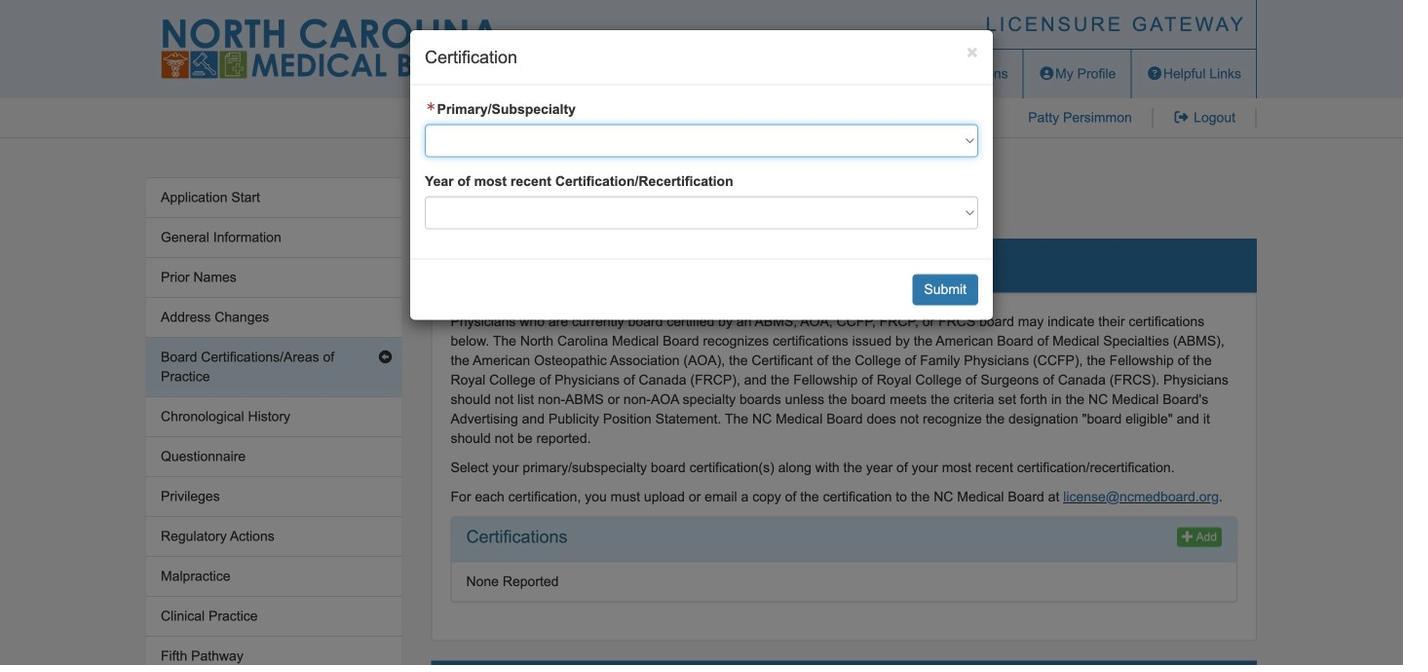 Task type: locate. For each thing, give the bounding box(es) containing it.
plus image
[[1183, 531, 1194, 543]]

north carolina medical board logo image
[[161, 19, 502, 79]]

user circle image
[[1039, 67, 1056, 80]]

sign out image
[[1174, 111, 1191, 124]]

None submit
[[913, 275, 979, 306]]

fw image
[[425, 102, 437, 112]]



Task type: vqa. For each thing, say whether or not it's contained in the screenshot.
home image
no



Task type: describe. For each thing, give the bounding box(es) containing it.
circle arrow left image
[[379, 351, 392, 365]]

question circle image
[[1147, 67, 1164, 80]]



